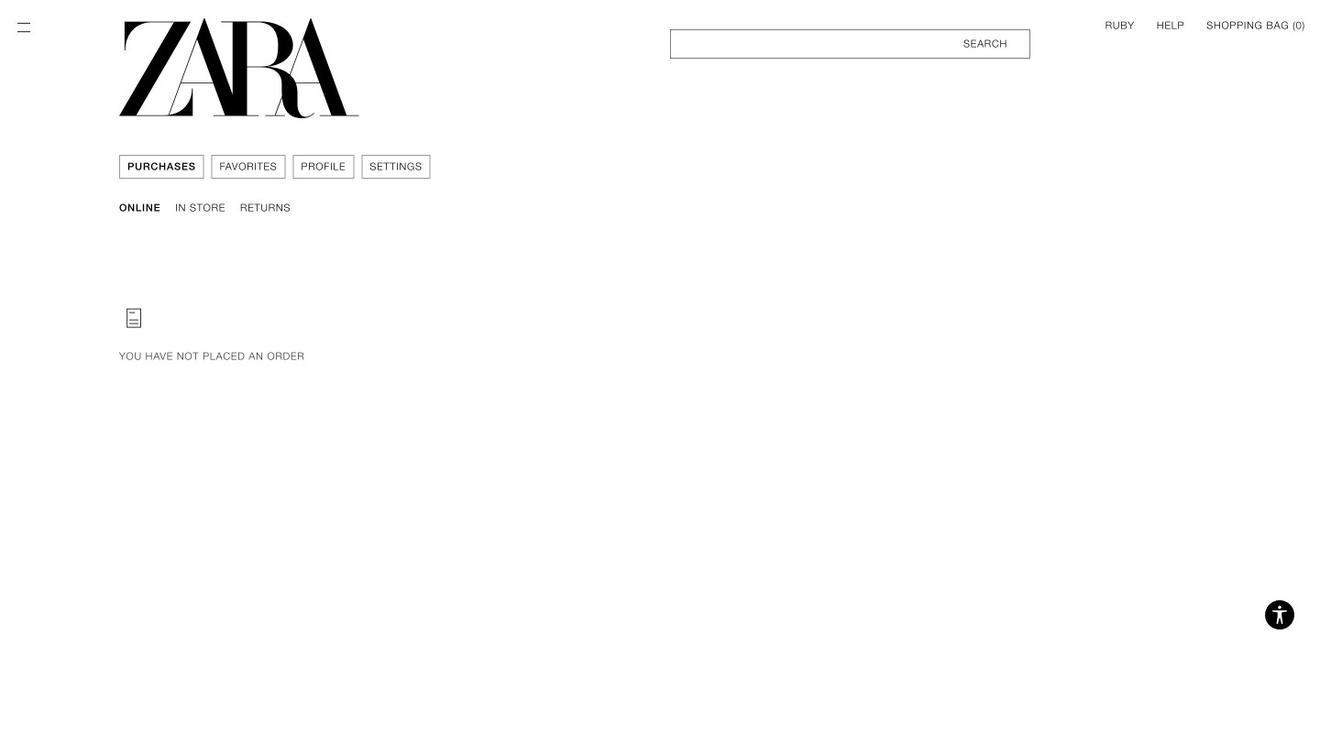 Task type: locate. For each thing, give the bounding box(es) containing it.
status
[[1297, 20, 1303, 31]]

Product search search field
[[670, 29, 1030, 59]]



Task type: describe. For each thing, give the bounding box(es) containing it.
accessibility image
[[1262, 597, 1299, 634]]

open menu image
[[15, 18, 33, 37]]

zara logo united states. image
[[119, 18, 359, 118]]



Task type: vqa. For each thing, say whether or not it's contained in the screenshot.
Accessibility image
yes



